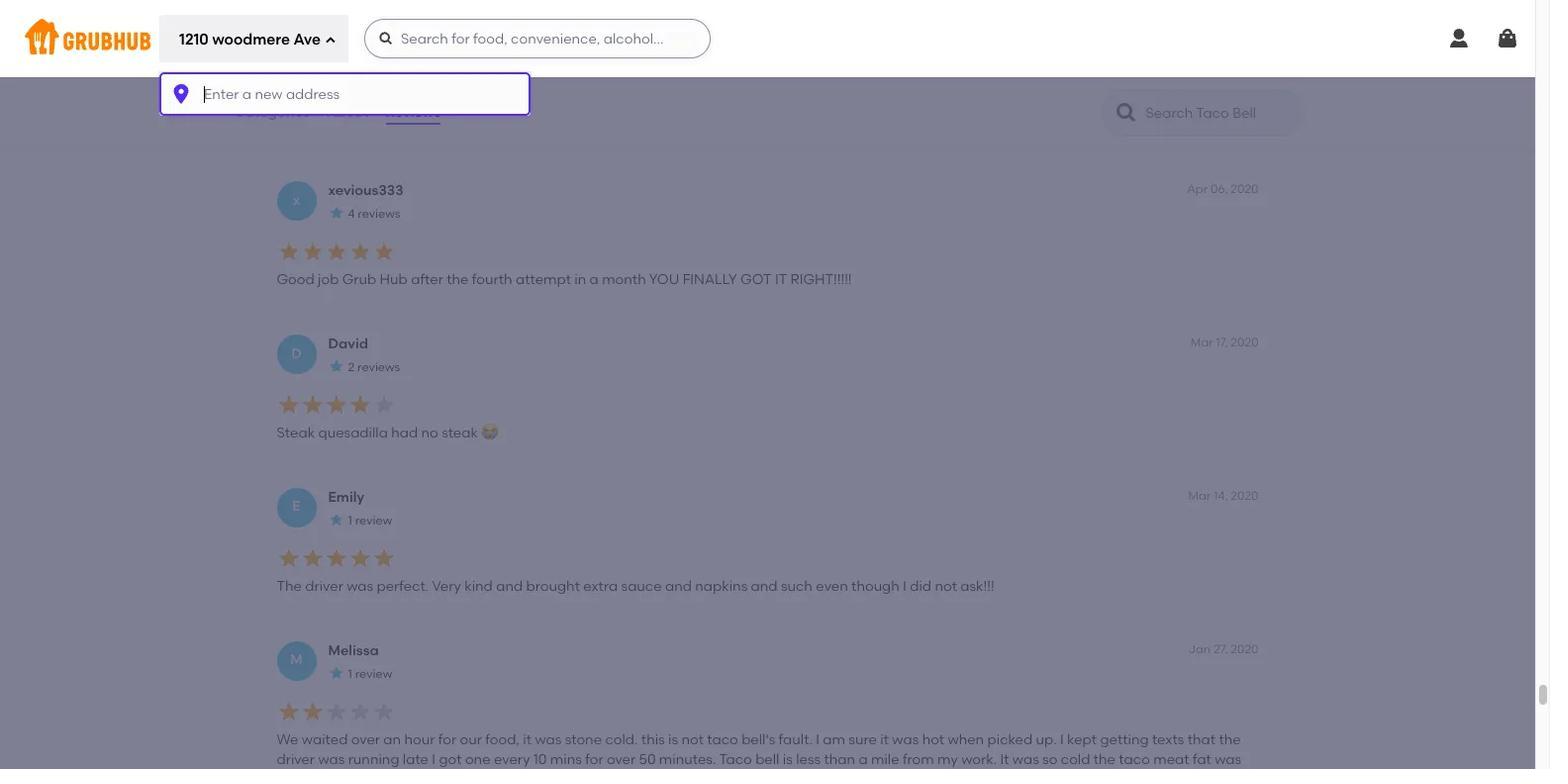 Task type: describe. For each thing, give the bounding box(es) containing it.
food
[[957, 118, 988, 135]]

hot
[[923, 732, 945, 749]]

10
[[534, 752, 547, 769]]

1 horizontal spatial svg image
[[378, 31, 394, 47]]

got
[[439, 752, 462, 769]]

though
[[852, 579, 900, 595]]

good
[[277, 272, 315, 289]]

a inside we waited over an hour for our food, it was stone cold. this is not taco bell's fault. i am sure it was hot when picked up. i kept getting texts that the driver was running late i got one every 10 mins for over 50 minutes. taco bell is less than a mile from my work. it was so cold the taco meat fat wa
[[859, 752, 868, 769]]

the right after
[[447, 272, 469, 289]]

we
[[277, 732, 299, 749]]

apr 06, 2020
[[1188, 182, 1259, 196]]

1 vertical spatial taco
[[1119, 752, 1151, 769]]

2 it from the left
[[881, 732, 889, 749]]

xevious333
[[328, 182, 404, 199]]

taco inside we waited over an hour for our food, it was stone cold. this is not taco bell's fault. i am sure it was hot when picked up. i kept getting texts that the driver was running late i got one every 10 mins for over 50 minutes. taco bell is less than a mile from my work. it was so cold the taco meat fat wa
[[720, 752, 752, 769]]

david
[[328, 335, 368, 352]]

sure
[[849, 732, 877, 749]]

the
[[277, 579, 302, 595]]

and left such
[[751, 579, 778, 595]]

cold.
[[605, 732, 638, 749]]

mar 17, 2020
[[1191, 335, 1259, 349]]

fourth
[[472, 272, 513, 289]]

the down getting
[[1094, 752, 1116, 769]]

bell
[[756, 752, 780, 769]]

food,
[[485, 732, 520, 749]]

pouring
[[1032, 118, 1084, 135]]

happy
[[683, 118, 726, 135]]

0 vertical spatial is
[[669, 732, 678, 749]]

2020 for though
[[1231, 489, 1259, 503]]

50
[[639, 752, 656, 769]]

0 vertical spatial in
[[992, 118, 1004, 135]]

1 it from the left
[[523, 732, 532, 749]]

14,
[[1214, 489, 1229, 503]]

0 horizontal spatial taco
[[358, 118, 391, 135]]

2 horizontal spatial svg image
[[1496, 27, 1520, 51]]

about button
[[326, 77, 370, 149]]

was down waited
[[318, 752, 345, 769]]

and right kind
[[496, 579, 523, 595]]

melissa
[[328, 642, 379, 659]]

less
[[796, 752, 821, 769]]

search icon image
[[1115, 101, 1138, 125]]

0 vertical spatial taco
[[707, 732, 739, 749]]

star icon image for m
[[328, 665, 344, 681]]

such
[[781, 579, 813, 595]]

and right fresh
[[565, 118, 591, 135]]

this
[[642, 732, 665, 749]]

reviews for xevious333
[[358, 207, 401, 221]]

reviews for david
[[358, 361, 400, 375]]

0 vertical spatial not
[[935, 579, 958, 595]]

steak
[[442, 425, 478, 442]]

sauce
[[621, 579, 662, 595]]

1 horizontal spatial svg image
[[1448, 27, 1472, 51]]

so
[[1043, 752, 1058, 769]]

star icon image for e
[[328, 512, 344, 528]]

meat
[[1154, 752, 1190, 769]]

review for taco
[[355, 54, 392, 68]]

1 vertical spatial in
[[575, 272, 587, 289]]

am
[[823, 732, 846, 749]]

2020 for taco
[[1231, 642, 1259, 656]]

stone
[[565, 732, 602, 749]]

up.
[[1036, 732, 1057, 749]]

star icon image for x
[[328, 205, 344, 221]]

0 vertical spatial driver
[[305, 579, 343, 595]]

was left fresh
[[498, 118, 525, 135]]

did
[[910, 579, 932, 595]]

mar 14, 2020
[[1189, 489, 1259, 503]]

1 review for good
[[348, 54, 392, 68]]

1 for m
[[348, 668, 352, 681]]

good job grub hub after the fourth attempt in a month you finally got it right!!!!!
[[277, 272, 852, 289]]

driver inside we waited over an hour for our food, it was stone cold. this is not taco bell's fault. i am sure it was hot when picked up. i kept getting texts that the driver was running late i got one every 10 mins for over 50 minutes. taco bell is less than a mile from my work. it was so cold the taco meat fat wa
[[277, 752, 315, 769]]

categories button
[[233, 77, 311, 149]]

the driver was perfect. very kind and brought extra sauce and napkins and such even though i did not ask!!!
[[277, 579, 995, 595]]

categories
[[234, 104, 310, 121]]

was up from
[[893, 732, 919, 749]]

it inside we waited over an hour for our food, it was stone cold. this is not taco bell's fault. i am sure it was hot when picked up. i kept getting texts that the driver was running late i got one every 10 mins for over 50 minutes. taco bell is less than a mile from my work. it was so cold the taco meat fat wa
[[1001, 752, 1010, 769]]

fault.
[[779, 732, 813, 749]]

2020 for right!!!!!
[[1231, 182, 1259, 196]]

17,
[[1216, 335, 1229, 349]]

mins
[[550, 752, 582, 769]]

1210
[[179, 30, 209, 48]]

everything
[[424, 118, 495, 135]]

1 for s
[[348, 54, 352, 68]]

napkins
[[696, 579, 748, 595]]

extra
[[584, 579, 618, 595]]

when
[[948, 732, 985, 749]]

0 horizontal spatial a
[[590, 272, 599, 289]]

one
[[465, 752, 491, 769]]

was left the good
[[289, 118, 316, 135]]

every
[[494, 752, 530, 769]]

delivered
[[867, 118, 929, 135]]

even
[[816, 579, 848, 595]]

my
[[938, 752, 958, 769]]

quesadilla
[[318, 425, 388, 442]]

2 reviews
[[348, 361, 400, 375]]

1210 woodmere ave
[[179, 30, 321, 48]]

x
[[293, 192, 300, 209]]

not inside we waited over an hour for our food, it was stone cold. this is not taco bell's fault. i am sure it was hot when picked up. i kept getting texts that the driver was running late i got one every 10 mins for over 50 minutes. taco bell is less than a mile from my work. it was so cold the taco meat fat wa
[[682, 732, 704, 749]]

star icon image for s
[[328, 52, 344, 68]]

good
[[319, 118, 354, 135]]

06,
[[1211, 182, 1229, 196]]

it was good taco bell. everything was fresh and correct. very happy with the person who delivered our food in the pouring rain.
[[277, 118, 1117, 135]]

ask!!!
[[961, 579, 995, 595]]

you
[[649, 272, 680, 289]]

sierra
[[328, 29, 369, 46]]

😭
[[482, 425, 499, 442]]



Task type: locate. For each thing, give the bounding box(es) containing it.
1 vertical spatial over
[[607, 752, 636, 769]]

not right did
[[935, 579, 958, 595]]

1 review down emily on the bottom left of the page
[[348, 514, 392, 528]]

that
[[1188, 732, 1216, 749]]

0 horizontal spatial it
[[523, 732, 532, 749]]

hour
[[405, 732, 435, 749]]

1 vertical spatial 1
[[348, 514, 352, 528]]

1 horizontal spatial it
[[881, 732, 889, 749]]

1 review down melissa
[[348, 668, 392, 681]]

who
[[835, 118, 863, 135]]

0 horizontal spatial svg image
[[169, 83, 193, 106]]

2020 right the 06,
[[1231, 182, 1259, 196]]

4 reviews
[[348, 207, 401, 221]]

star icon image left the "2" on the left of the page
[[328, 359, 344, 374]]

bell.
[[394, 118, 421, 135]]

it left the good
[[277, 118, 286, 135]]

3 2020 from the top
[[1231, 489, 1259, 503]]

was left perfect. in the bottom of the page
[[347, 579, 373, 595]]

2 vertical spatial 1
[[348, 668, 352, 681]]

it
[[277, 118, 286, 135], [1001, 752, 1010, 769]]

star icon image down emily on the bottom left of the page
[[328, 512, 344, 528]]

the right that
[[1220, 732, 1242, 749]]

4 2020 from the top
[[1231, 642, 1259, 656]]

our up one
[[460, 732, 482, 749]]

1 2020 from the top
[[1231, 182, 1259, 196]]

i left did
[[903, 579, 907, 595]]

it right food,
[[523, 732, 532, 749]]

was left so
[[1013, 752, 1040, 769]]

1 vertical spatial our
[[460, 732, 482, 749]]

1 1 review from the top
[[348, 54, 392, 68]]

job
[[318, 272, 339, 289]]

1 horizontal spatial taco
[[1119, 752, 1151, 769]]

1 horizontal spatial a
[[859, 752, 868, 769]]

late
[[403, 752, 429, 769]]

0 vertical spatial it
[[277, 118, 286, 135]]

1 horizontal spatial over
[[607, 752, 636, 769]]

very left the happy
[[650, 118, 679, 135]]

Search Taco Bell search field
[[1144, 104, 1296, 123]]

1 horizontal spatial very
[[650, 118, 679, 135]]

2020 right the 17,
[[1231, 335, 1259, 349]]

i right up.
[[1061, 732, 1064, 749]]

3 1 from the top
[[348, 668, 352, 681]]

waited
[[302, 732, 348, 749]]

3 review from the top
[[355, 668, 392, 681]]

Enter a new address search field
[[159, 73, 531, 116]]

taco down bell's
[[720, 752, 752, 769]]

2 star icon image from the top
[[328, 205, 344, 221]]

mar left 14,
[[1189, 489, 1211, 503]]

over
[[351, 732, 380, 749], [607, 752, 636, 769]]

for
[[438, 732, 457, 749], [585, 752, 604, 769]]

0 horizontal spatial over
[[351, 732, 380, 749]]

for up got
[[438, 732, 457, 749]]

had
[[391, 425, 418, 442]]

running
[[348, 752, 400, 769]]

got
[[741, 272, 772, 289]]

2020 right 14,
[[1231, 489, 1259, 503]]

1 down emily on the bottom left of the page
[[348, 514, 352, 528]]

jan
[[1189, 642, 1211, 656]]

1 vertical spatial driver
[[277, 752, 315, 769]]

1
[[348, 54, 352, 68], [348, 514, 352, 528], [348, 668, 352, 681]]

correct.
[[595, 118, 647, 135]]

star icon image down sierra
[[328, 52, 344, 68]]

2 1 review from the top
[[348, 514, 392, 528]]

driver right the the
[[305, 579, 343, 595]]

1 horizontal spatial is
[[783, 752, 793, 769]]

in right attempt
[[575, 272, 587, 289]]

after
[[411, 272, 444, 289]]

5 star icon image from the top
[[328, 665, 344, 681]]

e
[[292, 499, 301, 515]]

steak quesadilla had no steak 😭
[[277, 425, 499, 442]]

bell's
[[742, 732, 776, 749]]

3 1 review from the top
[[348, 668, 392, 681]]

1 vertical spatial taco
[[720, 752, 752, 769]]

in right food
[[992, 118, 1004, 135]]

main navigation navigation
[[0, 0, 1551, 769]]

1 horizontal spatial for
[[585, 752, 604, 769]]

driver down the we
[[277, 752, 315, 769]]

jan 27, 2020
[[1189, 642, 1259, 656]]

picked
[[988, 732, 1033, 749]]

0 vertical spatial very
[[650, 118, 679, 135]]

no
[[421, 425, 439, 442]]

kept
[[1068, 732, 1097, 749]]

i left got
[[432, 752, 436, 769]]

was up 10 in the bottom left of the page
[[535, 732, 562, 749]]

0 vertical spatial review
[[355, 54, 392, 68]]

1 vertical spatial mar
[[1189, 489, 1211, 503]]

texts
[[1153, 732, 1185, 749]]

fresh
[[528, 118, 561, 135]]

taco left bell's
[[707, 732, 739, 749]]

work.
[[962, 752, 997, 769]]

grub
[[342, 272, 377, 289]]

our inside we waited over an hour for our food, it was stone cold. this is not taco bell's fault. i am sure it was hot when picked up. i kept getting texts that the driver was running late i got one every 10 mins for over 50 minutes. taco bell is less than a mile from my work. it was so cold the taco meat fat wa
[[460, 732, 482, 749]]

1 vertical spatial svg image
[[169, 83, 193, 106]]

1 horizontal spatial our
[[932, 118, 954, 135]]

1 vertical spatial not
[[682, 732, 704, 749]]

1 review
[[348, 54, 392, 68], [348, 514, 392, 528], [348, 668, 392, 681]]

2 review from the top
[[355, 514, 392, 528]]

right!!!!!
[[791, 272, 852, 289]]

1 horizontal spatial in
[[992, 118, 1004, 135]]

i left am
[[816, 732, 820, 749]]

than
[[824, 752, 856, 769]]

1 vertical spatial is
[[783, 752, 793, 769]]

2 vertical spatial 1 review
[[348, 668, 392, 681]]

reviews
[[386, 104, 441, 121]]

1 review down sierra
[[348, 54, 392, 68]]

very left kind
[[432, 579, 461, 595]]

0 horizontal spatial svg image
[[325, 34, 337, 46]]

getting
[[1101, 732, 1149, 749]]

brought
[[526, 579, 580, 595]]

1 review for was
[[348, 514, 392, 528]]

reviews down xevious333
[[358, 207, 401, 221]]

mar for steak quesadilla had no steak 😭
[[1191, 335, 1214, 349]]

emily
[[328, 489, 365, 506]]

0 horizontal spatial it
[[277, 118, 286, 135]]

mar left the 17,
[[1191, 335, 1214, 349]]

0 vertical spatial 1 review
[[348, 54, 392, 68]]

hub
[[380, 272, 408, 289]]

the right with
[[760, 118, 782, 135]]

2 2020 from the top
[[1231, 335, 1259, 349]]

1 1 from the top
[[348, 54, 352, 68]]

0 horizontal spatial our
[[460, 732, 482, 749]]

0 horizontal spatial taco
[[707, 732, 739, 749]]

3 star icon image from the top
[[328, 359, 344, 374]]

a
[[590, 272, 599, 289], [859, 752, 868, 769]]

woodmere
[[212, 30, 290, 48]]

1 horizontal spatial it
[[1001, 752, 1010, 769]]

ave
[[294, 30, 321, 48]]

0 horizontal spatial for
[[438, 732, 457, 749]]

the left pouring
[[1007, 118, 1029, 135]]

star icon image down melissa
[[328, 665, 344, 681]]

s
[[292, 38, 301, 55]]

an
[[384, 732, 401, 749]]

review for an
[[355, 668, 392, 681]]

1 horizontal spatial not
[[935, 579, 958, 595]]

taco left bell.
[[358, 118, 391, 135]]

the
[[760, 118, 782, 135], [1007, 118, 1029, 135], [447, 272, 469, 289], [1220, 732, 1242, 749], [1094, 752, 1116, 769]]

star icon image
[[328, 52, 344, 68], [328, 205, 344, 221], [328, 359, 344, 374], [328, 512, 344, 528], [328, 665, 344, 681]]

reviews right the "2" on the left of the page
[[358, 361, 400, 375]]

0 horizontal spatial very
[[432, 579, 461, 595]]

2
[[348, 361, 355, 375]]

attempt
[[516, 272, 571, 289]]

2 vertical spatial review
[[355, 668, 392, 681]]

0 vertical spatial our
[[932, 118, 954, 135]]

kind
[[465, 579, 493, 595]]

2020 right 27,
[[1231, 642, 1259, 656]]

0 vertical spatial a
[[590, 272, 599, 289]]

27,
[[1214, 642, 1229, 656]]

1 vertical spatial for
[[585, 752, 604, 769]]

star icon image left 4
[[328, 205, 344, 221]]

about
[[327, 104, 369, 121]]

over down cold.
[[607, 752, 636, 769]]

1 down sierra
[[348, 54, 352, 68]]

1 down melissa
[[348, 668, 352, 681]]

2 1 from the top
[[348, 514, 352, 528]]

is right this
[[669, 732, 678, 749]]

review down emily on the bottom left of the page
[[355, 514, 392, 528]]

taco down getting
[[1119, 752, 1151, 769]]

a down sure
[[859, 752, 868, 769]]

1 review for over
[[348, 668, 392, 681]]

0 vertical spatial for
[[438, 732, 457, 749]]

svg image
[[1496, 27, 1520, 51], [378, 31, 394, 47], [325, 34, 337, 46]]

1 review from the top
[[355, 54, 392, 68]]

fat
[[1193, 752, 1212, 769]]

review for perfect.
[[355, 514, 392, 528]]

with
[[729, 118, 757, 135]]

apr
[[1188, 182, 1208, 196]]

it
[[775, 272, 787, 289]]

in
[[992, 118, 1004, 135], [575, 272, 587, 289]]

a left the month
[[590, 272, 599, 289]]

1 vertical spatial very
[[432, 579, 461, 595]]

Search for food, convenience, alcohol... search field
[[364, 19, 711, 58]]

finally
[[683, 272, 737, 289]]

1 for e
[[348, 514, 352, 528]]

cold
[[1061, 752, 1091, 769]]

not up minutes.
[[682, 732, 704, 749]]

1 reviews from the top
[[358, 207, 401, 221]]

person
[[786, 118, 832, 135]]

taco
[[707, 732, 739, 749], [1119, 752, 1151, 769]]

it up the mile
[[881, 732, 889, 749]]

svg image
[[1448, 27, 1472, 51], [169, 83, 193, 106]]

0 vertical spatial mar
[[1191, 335, 1214, 349]]

rain.
[[1088, 118, 1117, 135]]

1 vertical spatial a
[[859, 752, 868, 769]]

we waited over an hour for our food, it was stone cold. this is not taco bell's fault. i am sure it was hot when picked up. i kept getting texts that the driver was running late i got one every 10 mins for over 50 minutes. taco bell is less than a mile from my work. it was so cold the taco meat fat wa
[[277, 732, 1242, 769]]

and right sauce
[[665, 579, 692, 595]]

2 reviews from the top
[[358, 361, 400, 375]]

is right bell
[[783, 752, 793, 769]]

1 horizontal spatial taco
[[720, 752, 752, 769]]

1 vertical spatial reviews
[[358, 361, 400, 375]]

over up running
[[351, 732, 380, 749]]

1 vertical spatial 1 review
[[348, 514, 392, 528]]

reviews
[[358, 207, 401, 221], [358, 361, 400, 375]]

it down picked
[[1001, 752, 1010, 769]]

reviews button
[[385, 77, 442, 149]]

0 vertical spatial 1
[[348, 54, 352, 68]]

4 star icon image from the top
[[328, 512, 344, 528]]

perfect.
[[377, 579, 429, 595]]

1 vertical spatial review
[[355, 514, 392, 528]]

m
[[290, 652, 303, 669]]

1 star icon image from the top
[[328, 52, 344, 68]]

1 vertical spatial it
[[1001, 752, 1010, 769]]

mile
[[871, 752, 900, 769]]

0 horizontal spatial is
[[669, 732, 678, 749]]

0 vertical spatial reviews
[[358, 207, 401, 221]]

mar for the driver was perfect. very kind and brought extra sauce and napkins and such even though i did not ask!!!
[[1189, 489, 1211, 503]]

very
[[650, 118, 679, 135], [432, 579, 461, 595]]

review down sierra
[[355, 54, 392, 68]]

for down stone at the bottom of page
[[585, 752, 604, 769]]

i
[[903, 579, 907, 595], [816, 732, 820, 749], [1061, 732, 1064, 749], [432, 752, 436, 769]]

not
[[935, 579, 958, 595], [682, 732, 704, 749]]

steak
[[277, 425, 315, 442]]

review down melissa
[[355, 668, 392, 681]]

star icon image for d
[[328, 359, 344, 374]]

0 vertical spatial over
[[351, 732, 380, 749]]

0 vertical spatial taco
[[358, 118, 391, 135]]

our left food
[[932, 118, 954, 135]]

0 horizontal spatial not
[[682, 732, 704, 749]]

driver
[[305, 579, 343, 595], [277, 752, 315, 769]]

0 vertical spatial svg image
[[1448, 27, 1472, 51]]

0 horizontal spatial in
[[575, 272, 587, 289]]



Task type: vqa. For each thing, say whether or not it's contained in the screenshot.
right greens
no



